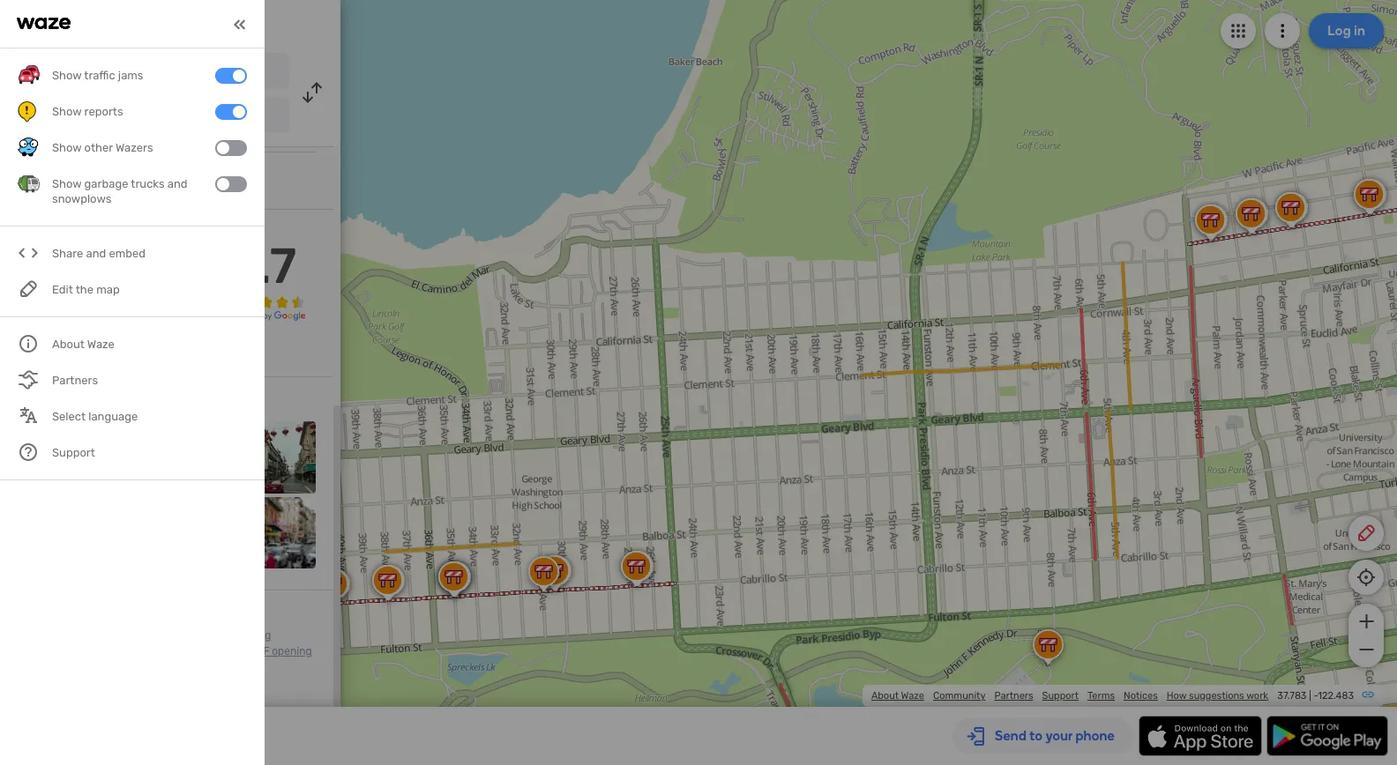 Task type: vqa. For each thing, say whether or not it's contained in the screenshot.
'code' image
yes



Task type: locate. For each thing, give the bounding box(es) containing it.
chinatown, up 'chinatown, sf opening hours' link at the bottom
[[164, 630, 219, 642]]

chinatown,
[[164, 630, 219, 642], [198, 646, 254, 658]]

driving
[[237, 630, 271, 642]]

1 vertical spatial directions
[[18, 646, 67, 658]]

1 vertical spatial sf
[[257, 646, 269, 658]]

computer image
[[18, 170, 39, 191]]

sf inside chinatown, sf opening hours
[[257, 646, 269, 658]]

community
[[933, 691, 986, 702]]

san left the francisco
[[64, 64, 86, 79]]

1 vertical spatial chinatown,
[[198, 646, 254, 658]]

sf left driving
[[222, 630, 235, 642]]

1
[[18, 303, 23, 318]]

1 horizontal spatial san
[[133, 110, 152, 123]]

about waze community partners support terms notices how suggestions work
[[872, 691, 1269, 702]]

0 horizontal spatial directions
[[18, 646, 67, 658]]

current location image
[[18, 60, 39, 81]]

sf for opening
[[257, 646, 269, 658]]

photos
[[29, 395, 69, 410]]

-
[[1314, 691, 1318, 702]]

share and embed link
[[18, 236, 247, 272]]

0 vertical spatial directions
[[162, 14, 235, 34]]

directions
[[162, 14, 235, 34], [18, 646, 67, 658]]

waze
[[901, 691, 925, 702]]

notices
[[1124, 691, 1158, 702]]

sf down driving
[[257, 646, 269, 658]]

terms
[[1088, 691, 1115, 702]]

0 horizontal spatial sf
[[222, 630, 235, 642]]

0 vertical spatial chinatown,
[[164, 630, 219, 642]]

chinatown, inside chinatown, sf driving directions
[[164, 630, 219, 642]]

37.783
[[1278, 691, 1307, 702]]

2
[[18, 289, 25, 304]]

1 horizontal spatial directions
[[162, 14, 235, 34]]

sf
[[222, 630, 235, 642], [257, 646, 269, 658]]

directions up hours
[[18, 646, 67, 658]]

0 vertical spatial sf
[[222, 630, 235, 642]]

image 3 of chinatown, sf image
[[169, 422, 240, 494]]

show reviews
[[18, 346, 96, 361]]

0 horizontal spatial san
[[64, 64, 86, 79]]

san francisco button
[[51, 53, 289, 88]]

about
[[872, 691, 899, 702]]

5 4 3 2 1
[[18, 246, 25, 318]]

sf inside chinatown, sf driving directions
[[222, 630, 235, 642]]

image 4 of chinatown, sf image
[[244, 422, 316, 494]]

francisco,
[[154, 110, 205, 123]]

chinatown, sf opening hours
[[18, 646, 312, 674]]

0 vertical spatial san
[[64, 64, 86, 79]]

|
[[1309, 691, 1312, 702]]

san
[[64, 64, 86, 79], [133, 110, 152, 123]]

work
[[1247, 691, 1269, 702]]

san inside san francisco button
[[64, 64, 86, 79]]

sf for driving
[[222, 630, 235, 642]]

francisco
[[89, 64, 145, 79]]

san left francisco,
[[133, 110, 152, 123]]

1 vertical spatial san
[[133, 110, 152, 123]]

directions inside chinatown, sf driving directions
[[18, 646, 67, 658]]

community link
[[933, 691, 986, 702]]

8
[[18, 395, 26, 410]]

image 2 of chinatown, sf image
[[93, 422, 165, 494]]

directions up san francisco button
[[162, 14, 235, 34]]

1 horizontal spatial sf
[[257, 646, 269, 658]]

chinatown, down driving
[[198, 646, 254, 658]]

terms link
[[1088, 691, 1115, 702]]

san francisco
[[64, 64, 145, 79]]

opening
[[272, 646, 312, 658]]

image 1 of chinatown, sf image
[[18, 422, 90, 494]]

share and embed
[[52, 247, 146, 261]]

8 photos
[[18, 395, 69, 410]]

show
[[18, 346, 49, 361]]

driving
[[105, 14, 158, 34]]

chinatown
[[64, 109, 127, 124]]

chinatown, inside chinatown, sf opening hours
[[198, 646, 254, 658]]

pencil image
[[1356, 523, 1377, 544]]



Task type: describe. For each thing, give the bounding box(es) containing it.
122.483
[[1318, 691, 1354, 702]]

share
[[52, 247, 83, 261]]

chinatown, for driving
[[164, 630, 219, 642]]

zoom in image
[[1356, 611, 1378, 633]]

how
[[1167, 691, 1187, 702]]

support
[[1043, 691, 1079, 702]]

hours
[[18, 662, 46, 674]]

americanchinatown.com
[[53, 173, 195, 188]]

zoom out image
[[1356, 640, 1378, 661]]

san inside chinatown san francisco, ca, usa
[[133, 110, 152, 123]]

usa
[[227, 110, 248, 123]]

image 8 of chinatown, sf image
[[244, 497, 316, 569]]

reviews
[[52, 346, 96, 361]]

how suggestions work link
[[1167, 691, 1269, 702]]

suggestions
[[1189, 691, 1245, 702]]

support link
[[1043, 691, 1079, 702]]

review
[[18, 223, 59, 238]]

americanchinatown.com link
[[53, 173, 195, 188]]

about waze link
[[872, 691, 925, 702]]

link image
[[1361, 688, 1376, 702]]

code image
[[18, 243, 40, 265]]

ca,
[[207, 110, 224, 123]]

partners link
[[995, 691, 1034, 702]]

summary
[[62, 223, 116, 238]]

chinatown, for opening
[[198, 646, 254, 658]]

notices link
[[1124, 691, 1158, 702]]

review summary
[[18, 223, 116, 238]]

chinatown, sf driving directions link
[[18, 630, 271, 658]]

location image
[[18, 104, 39, 125]]

37.783 | -122.483
[[1278, 691, 1354, 702]]

4
[[18, 260, 25, 275]]

driving directions
[[105, 14, 235, 34]]

4.7
[[226, 237, 297, 296]]

chinatown, sf opening hours link
[[18, 646, 312, 674]]

5
[[18, 246, 25, 261]]

and
[[86, 247, 106, 261]]

embed
[[109, 247, 146, 261]]

3
[[18, 275, 25, 290]]

partners
[[995, 691, 1034, 702]]

chinatown san francisco, ca, usa
[[64, 109, 248, 124]]

chinatown, sf driving directions
[[18, 630, 271, 658]]



